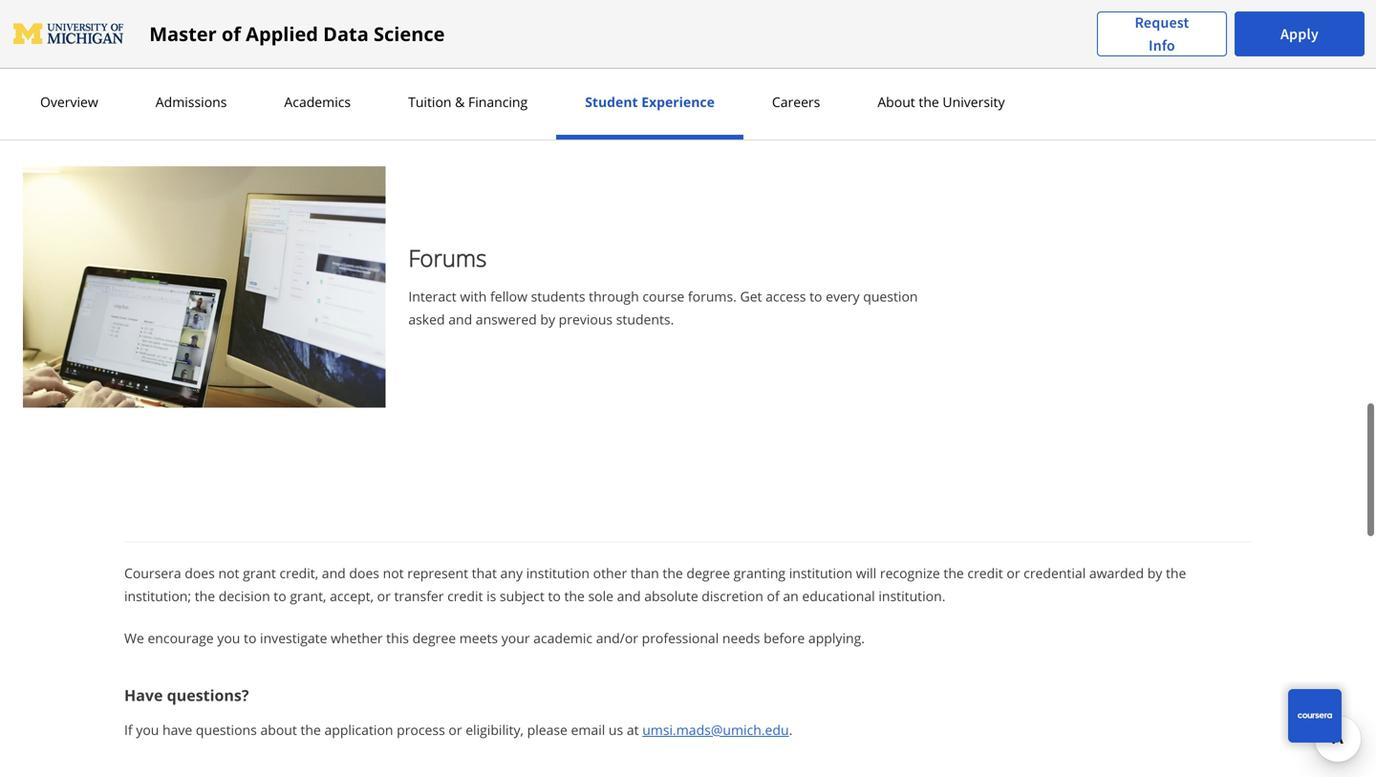 Task type: locate. For each thing, give the bounding box(es) containing it.
decision
[[219, 587, 270, 605]]

request info button
[[1097, 11, 1227, 57]]

0 horizontal spatial degree
[[413, 629, 456, 647]]

0 horizontal spatial institution
[[526, 564, 590, 582]]

0 horizontal spatial you
[[136, 721, 159, 739]]

institution up the subject
[[526, 564, 590, 582]]

0 horizontal spatial does
[[185, 564, 215, 582]]

and down the with
[[448, 310, 472, 328]]

about
[[878, 93, 915, 111]]

to left the every on the top right of page
[[810, 287, 822, 306]]

or right accept,
[[377, 587, 391, 605]]

0 vertical spatial by
[[540, 310, 555, 328]]

degree up 'discretion'
[[687, 564, 730, 582]]

you down the decision
[[217, 629, 240, 647]]

1 vertical spatial by
[[1148, 564, 1163, 582]]

1 institution from the left
[[526, 564, 590, 582]]

2 not from the left
[[383, 564, 404, 582]]

0 vertical spatial degree
[[687, 564, 730, 582]]

represent
[[407, 564, 468, 582]]

absolute
[[644, 587, 698, 605]]

at
[[627, 721, 639, 739]]

degree
[[687, 564, 730, 582], [413, 629, 456, 647]]

any
[[500, 564, 523, 582]]

or left the credential
[[1007, 564, 1020, 582]]

1 horizontal spatial does
[[349, 564, 379, 582]]

not
[[218, 564, 239, 582], [383, 564, 404, 582]]

email
[[571, 721, 605, 739]]

course
[[643, 287, 685, 306]]

tuition & financing
[[408, 93, 528, 111]]

with
[[460, 287, 487, 306]]

student experience
[[585, 93, 715, 111]]

0 vertical spatial you
[[217, 629, 240, 647]]

that
[[472, 564, 497, 582]]

0 horizontal spatial by
[[540, 310, 555, 328]]

through
[[589, 287, 639, 306]]

1 horizontal spatial by
[[1148, 564, 1163, 582]]

0 horizontal spatial or
[[377, 587, 391, 605]]

not up transfer
[[383, 564, 404, 582]]

2 vertical spatial or
[[449, 721, 462, 739]]

degree right this
[[413, 629, 456, 647]]

we
[[124, 629, 144, 647]]

credential
[[1024, 564, 1086, 582]]

0 horizontal spatial of
[[222, 21, 241, 47]]

not up the decision
[[218, 564, 239, 582]]

overview link
[[34, 93, 104, 111]]

2 horizontal spatial or
[[1007, 564, 1020, 582]]

careers link
[[766, 93, 826, 111]]

1 vertical spatial you
[[136, 721, 159, 739]]

of
[[222, 21, 241, 47], [767, 587, 780, 605]]

and down than
[[617, 587, 641, 605]]

grant,
[[290, 587, 326, 605]]

umsi.mads@umich.edu link
[[643, 721, 789, 739]]

0 vertical spatial and
[[448, 310, 472, 328]]

by right awarded
[[1148, 564, 1163, 582]]

by down the students
[[540, 310, 555, 328]]

institution up educational at the right bottom of the page
[[789, 564, 853, 582]]

0 vertical spatial credit
[[968, 564, 1003, 582]]

coursera
[[124, 564, 181, 582]]

2 vertical spatial and
[[617, 587, 641, 605]]

1 horizontal spatial and
[[448, 310, 472, 328]]

forums.
[[688, 287, 737, 306]]

process
[[397, 721, 445, 739]]

if you have questions about the application process or eligibility, please email us at umsi.mads@umich.edu .
[[124, 721, 793, 739]]

or right process on the left of the page
[[449, 721, 462, 739]]

institution.
[[879, 587, 946, 605]]

does up accept,
[[349, 564, 379, 582]]

and up accept,
[[322, 564, 346, 582]]

recognize
[[880, 564, 940, 582]]

1 horizontal spatial you
[[217, 629, 240, 647]]

0 horizontal spatial not
[[218, 564, 239, 582]]

of right master
[[222, 21, 241, 47]]

get
[[740, 287, 762, 306]]

institution;
[[124, 587, 191, 605]]

1 horizontal spatial of
[[767, 587, 780, 605]]

credit left the credential
[[968, 564, 1003, 582]]

interact with fellow students through course forums. get access to every question asked and answered by previous students.
[[408, 287, 918, 328]]

degree inside the coursera does not grant credit, and does not represent that any institution other than the degree granting institution will recognize the credit or credential awarded by the institution; the decision to grant, accept, or transfer credit is subject to the sole and absolute discretion of an educational institution.
[[687, 564, 730, 582]]

admissions
[[156, 93, 227, 111]]

1 vertical spatial credit
[[447, 587, 483, 605]]

of left an
[[767, 587, 780, 605]]

and inside interact with fellow students through course forums. get access to every question asked and answered by previous students.
[[448, 310, 472, 328]]

1 horizontal spatial institution
[[789, 564, 853, 582]]

careers
[[772, 93, 820, 111]]

1 horizontal spatial or
[[449, 721, 462, 739]]

students
[[531, 287, 585, 306]]

the
[[919, 93, 939, 111], [663, 564, 683, 582], [944, 564, 964, 582], [1166, 564, 1187, 582], [195, 587, 215, 605], [564, 587, 585, 605], [301, 721, 321, 739]]

academics
[[284, 93, 351, 111]]

before
[[764, 629, 805, 647]]

you right if
[[136, 721, 159, 739]]

student
[[585, 93, 638, 111]]

academics link
[[279, 93, 357, 111]]

by
[[540, 310, 555, 328], [1148, 564, 1163, 582]]

you
[[217, 629, 240, 647], [136, 721, 159, 739]]

questions?
[[167, 685, 249, 705]]

1 horizontal spatial not
[[383, 564, 404, 582]]

1 horizontal spatial degree
[[687, 564, 730, 582]]

does right the coursera
[[185, 564, 215, 582]]

previous
[[559, 310, 613, 328]]

credit left "is" at the left of the page
[[447, 587, 483, 605]]

about the university link
[[872, 93, 1011, 111]]

forums
[[408, 242, 487, 274]]

1 vertical spatial and
[[322, 564, 346, 582]]

needs
[[723, 629, 760, 647]]

to
[[810, 287, 822, 306], [274, 587, 286, 605], [548, 587, 561, 605], [244, 629, 257, 647]]

1 vertical spatial of
[[767, 587, 780, 605]]

to left the "grant,"
[[274, 587, 286, 605]]

professional
[[642, 629, 719, 647]]

answered
[[476, 310, 537, 328]]

fellow
[[490, 287, 528, 306]]

please
[[527, 721, 568, 739]]

1 vertical spatial or
[[377, 587, 391, 605]]



Task type: describe. For each thing, give the bounding box(es) containing it.
educational
[[802, 587, 875, 605]]

applied
[[246, 21, 318, 47]]

have questions?
[[124, 685, 249, 705]]

apply button
[[1235, 11, 1365, 56]]

to down the decision
[[244, 629, 257, 647]]

student experience link
[[579, 93, 721, 111]]

master
[[149, 21, 217, 47]]

application
[[324, 721, 393, 739]]

financing
[[468, 93, 528, 111]]

to inside interact with fellow students through course forums. get access to every question asked and answered by previous students.
[[810, 287, 822, 306]]

1 horizontal spatial credit
[[968, 564, 1003, 582]]

academic
[[534, 629, 593, 647]]

questions
[[196, 721, 257, 739]]

0 vertical spatial of
[[222, 21, 241, 47]]

question
[[863, 287, 918, 306]]

have
[[124, 685, 163, 705]]

and/or
[[596, 629, 638, 647]]

request
[[1135, 13, 1189, 32]]

experience
[[642, 93, 715, 111]]

asked
[[408, 310, 445, 328]]

master of applied data science
[[149, 21, 445, 47]]

about
[[260, 721, 297, 739]]

grant
[[243, 564, 276, 582]]

meets
[[460, 629, 498, 647]]

tuition
[[408, 93, 452, 111]]

will
[[856, 564, 877, 582]]

tuition & financing link
[[402, 93, 534, 111]]

encourage
[[148, 629, 214, 647]]

2 horizontal spatial and
[[617, 587, 641, 605]]

other
[[593, 564, 627, 582]]

apply
[[1281, 24, 1319, 43]]

whether
[[331, 629, 383, 647]]

info
[[1149, 36, 1176, 55]]

interact
[[408, 287, 457, 306]]

about the university
[[878, 93, 1005, 111]]

request info
[[1135, 13, 1189, 55]]

data
[[323, 21, 369, 47]]

to right the subject
[[548, 587, 561, 605]]

overview
[[40, 93, 98, 111]]

we encourage you to investigate whether this degree meets your academic and/or professional needs before applying.
[[124, 629, 865, 647]]

have
[[163, 721, 192, 739]]

2 does from the left
[[349, 564, 379, 582]]

1 does from the left
[[185, 564, 215, 582]]

discretion
[[702, 587, 764, 605]]

coursera does not grant credit, and does not represent that any institution other than the degree granting institution will recognize the credit or credential awarded by the institution; the decision to grant, accept, or transfer credit is subject to the sole and absolute discretion of an educational institution.
[[124, 564, 1187, 605]]

access
[[766, 287, 806, 306]]

1 vertical spatial degree
[[413, 629, 456, 647]]

by inside interact with fellow students through course forums. get access to every question asked and answered by previous students.
[[540, 310, 555, 328]]

by inside the coursera does not grant credit, and does not represent that any institution other than the degree granting institution will recognize the credit or credential awarded by the institution; the decision to grant, accept, or transfer credit is subject to the sole and absolute discretion of an educational institution.
[[1148, 564, 1163, 582]]

umsi.mads@umich.edu
[[643, 721, 789, 739]]

eligibility,
[[466, 721, 524, 739]]

0 vertical spatial or
[[1007, 564, 1020, 582]]

transfer
[[394, 587, 444, 605]]

&
[[455, 93, 465, 111]]

this
[[386, 629, 409, 647]]

university
[[943, 93, 1005, 111]]

.
[[789, 721, 793, 739]]

admissions link
[[150, 93, 233, 111]]

awarded
[[1090, 564, 1144, 582]]

0 horizontal spatial credit
[[447, 587, 483, 605]]

your
[[502, 629, 530, 647]]

accept,
[[330, 587, 374, 605]]

of inside the coursera does not grant credit, and does not represent that any institution other than the degree granting institution will recognize the credit or credential awarded by the institution; the decision to grant, accept, or transfer credit is subject to the sole and absolute discretion of an educational institution.
[[767, 587, 780, 605]]

sole
[[588, 587, 614, 605]]

investigate
[[260, 629, 327, 647]]

university of michigan image
[[11, 19, 126, 49]]

1 not from the left
[[218, 564, 239, 582]]

us
[[609, 721, 623, 739]]

applying.
[[809, 629, 865, 647]]

granting
[[734, 564, 786, 582]]

every
[[826, 287, 860, 306]]

than
[[631, 564, 659, 582]]

students.
[[616, 310, 674, 328]]

0 horizontal spatial and
[[322, 564, 346, 582]]

an
[[783, 587, 799, 605]]

credit,
[[280, 564, 318, 582]]

if
[[124, 721, 133, 739]]

science
[[374, 21, 445, 47]]

is
[[487, 587, 496, 605]]

subject
[[500, 587, 545, 605]]

2 institution from the left
[[789, 564, 853, 582]]



Task type: vqa. For each thing, say whether or not it's contained in the screenshot.
in inside the Dr Atchison is Principal Clinical Academic Fellow in Public Health, the Clinical Academic Lead for the Global Master of Public Health and the specialisation lead for Global Health Governance and Challenges. Christina also leads the Global Health Challenges module for the on-campus degree. Her research interests include the evaluation of child a
no



